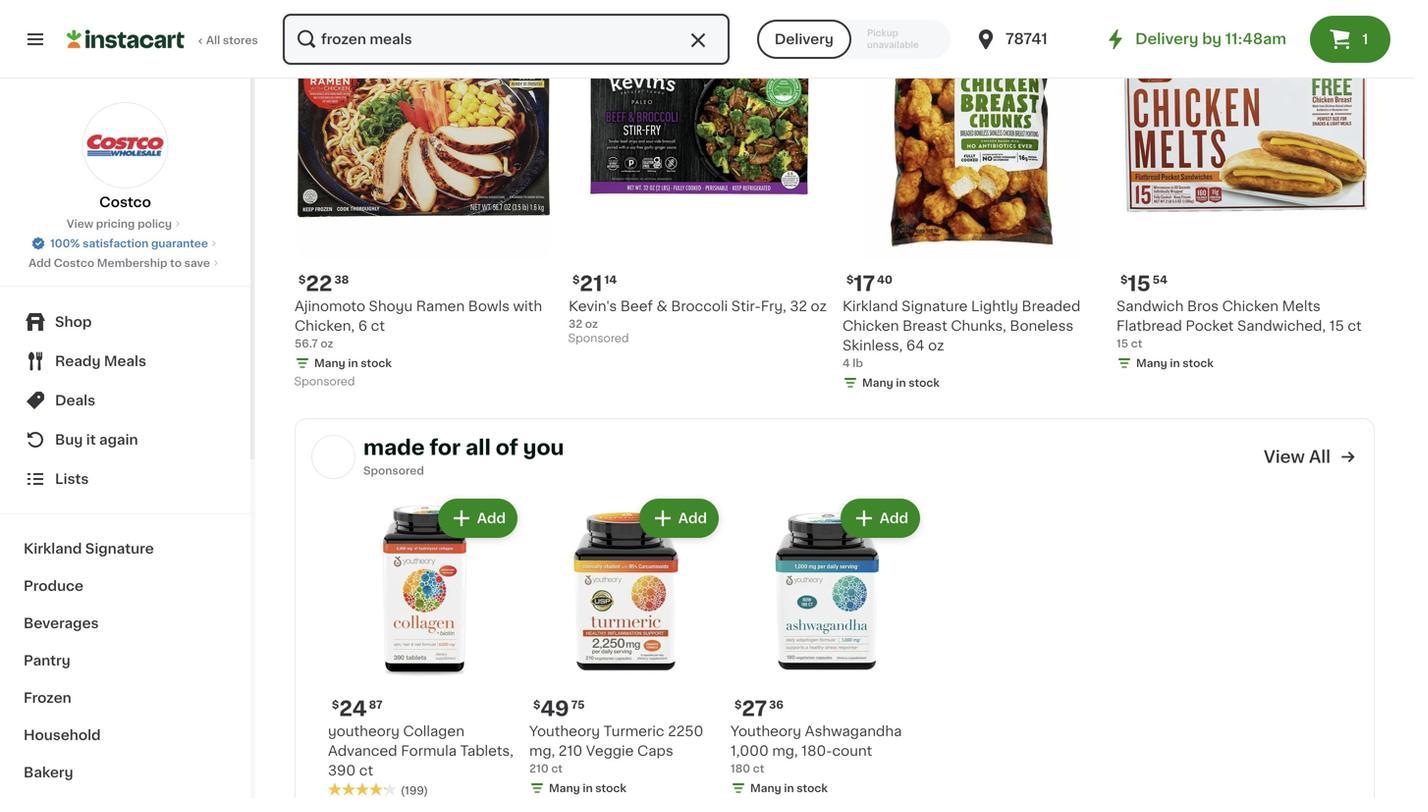 Task type: locate. For each thing, give the bounding box(es) containing it.
kirkland
[[843, 300, 898, 313], [24, 542, 82, 556]]

210
[[559, 745, 583, 758], [529, 764, 549, 775]]

costco down the 100%
[[54, 258, 94, 269]]

stock down 64
[[909, 378, 940, 389]]

$ 17 40
[[847, 274, 893, 294]]

lightly
[[972, 300, 1019, 313]]

32 down 'kevin's'
[[569, 319, 583, 330]]

1 vertical spatial costco
[[54, 258, 94, 269]]

$ up the 'ajinomoto'
[[299, 275, 306, 285]]

signature up produce link
[[85, 542, 154, 556]]

in
[[348, 358, 358, 369], [1170, 358, 1180, 369], [896, 378, 906, 389], [583, 783, 593, 794], [784, 783, 794, 794]]

instacart logo image
[[67, 28, 185, 51]]

$ for 22
[[299, 275, 306, 285]]

stock down veggie
[[596, 783, 627, 794]]

youtheory down $ 27 36
[[731, 725, 802, 739]]

21
[[580, 274, 603, 294]]

sponsored badge image down 'kevin's'
[[569, 334, 628, 345]]

advanced
[[328, 745, 397, 758]]

1 horizontal spatial to
[[761, 22, 775, 35]]

1 vertical spatial 210
[[529, 764, 549, 775]]

0 horizontal spatial view
[[67, 219, 93, 229]]

stock down 180-
[[797, 783, 828, 794]]

many
[[314, 358, 345, 369], [1137, 358, 1168, 369], [862, 378, 894, 389], [549, 783, 580, 794], [750, 783, 782, 794]]

$ inside $ 27 36
[[735, 700, 742, 711]]

stock down the pocket
[[1183, 358, 1214, 369]]

many in stock down veggie
[[549, 783, 627, 794]]

many in stock for 49
[[549, 783, 627, 794]]

100% satisfaction guarantee button
[[31, 232, 220, 251]]

sponsored badge image
[[569, 334, 628, 345], [295, 377, 354, 388]]

meals
[[104, 355, 146, 368]]

costco
[[99, 195, 151, 209], [54, 258, 94, 269]]

many for 15
[[1137, 358, 1168, 369]]

stock down 6
[[361, 358, 392, 369]]

2 mg, from the left
[[772, 745, 798, 758]]

$ 21 14
[[573, 274, 617, 294]]

youtheory
[[328, 725, 400, 739]]

youtheory inside youtheory ashwagandha 1,000 mg, 180-count 180 ct
[[731, 725, 802, 739]]

sandwich
[[1117, 300, 1184, 313]]

save
[[184, 258, 210, 269]]

0 horizontal spatial 210
[[529, 764, 549, 775]]

1 vertical spatial all
[[1309, 449, 1331, 466]]

delivery by 11:48am link
[[1104, 28, 1287, 51]]

ct right 6
[[371, 319, 385, 333]]

oz right 64
[[928, 339, 944, 353]]

add costco membership to save link
[[29, 255, 222, 271]]

0 horizontal spatial sponsored badge image
[[295, 377, 354, 388]]

kirkland signature lightly breaded chicken breast chunks, boneless skinless, 64 oz 4 lb
[[843, 300, 1081, 369]]

many down lb
[[862, 378, 894, 389]]

made for all of you spo nsored
[[363, 437, 564, 476]]

ramen
[[416, 300, 465, 313]]

many in stock down flatbread
[[1137, 358, 1214, 369]]

2250
[[668, 725, 704, 739]]

1,000
[[731, 745, 769, 758]]

$ 24 87
[[332, 699, 383, 720]]

household
[[24, 729, 101, 743]]

stock for 27
[[797, 783, 828, 794]]

delivery button
[[757, 20, 852, 59]]

$ left 40
[[847, 275, 854, 285]]

1 horizontal spatial kirkland
[[843, 300, 898, 313]]

0 vertical spatial signature
[[902, 300, 968, 313]]

melts
[[1283, 300, 1321, 313]]

0 horizontal spatial to
[[170, 258, 182, 269]]

youtheory turmeric 2250 mg, 210 veggie caps 210 ct
[[529, 725, 704, 775]]

1 horizontal spatial costco
[[99, 195, 151, 209]]

32 right fry,
[[790, 300, 807, 313]]

0 horizontal spatial chicken
[[843, 319, 899, 333]]

delivery inside button
[[775, 32, 834, 46]]

kirkland signature
[[24, 542, 154, 556]]

2 youtheory from the left
[[731, 725, 802, 739]]

product group containing 24
[[328, 495, 522, 799]]

$ inside $ 21 14
[[573, 275, 580, 285]]

produce
[[24, 580, 83, 593]]

flatbread
[[1117, 319, 1183, 333]]

shoyu
[[369, 300, 413, 313]]

lists
[[55, 472, 89, 486]]

signature up the breast
[[902, 300, 968, 313]]

0 horizontal spatial kirkland
[[24, 542, 82, 556]]

delivery for delivery by 11:48am
[[1136, 32, 1199, 46]]

add for 24
[[477, 512, 506, 526]]

delivery for delivery
[[775, 32, 834, 46]]

$ left 54
[[1121, 275, 1128, 285]]

in down youtheory ashwagandha 1,000 mg, 180-count 180 ct
[[784, 783, 794, 794]]

sandwiched,
[[1238, 319, 1326, 333]]

add for 49
[[679, 512, 707, 526]]

1 vertical spatial signature
[[85, 542, 154, 556]]

1 vertical spatial to
[[170, 258, 182, 269]]

many in stock
[[314, 358, 392, 369], [1137, 358, 1214, 369], [862, 378, 940, 389], [549, 783, 627, 794], [750, 783, 828, 794]]

15 right sandwiched,
[[1330, 319, 1345, 333]]

11:48am
[[1226, 32, 1287, 46]]

product group containing 21
[[569, 5, 827, 350]]

chicken up skinless,
[[843, 319, 899, 333]]

youtheory inside youtheory turmeric 2250 mg, 210 veggie caps 210 ct
[[529, 725, 600, 739]]

0 horizontal spatial all
[[206, 35, 220, 46]]

many down 180
[[750, 783, 782, 794]]

1 vertical spatial 15
[[1330, 319, 1345, 333]]

product group
[[295, 5, 553, 393], [569, 5, 827, 350], [843, 5, 1101, 395], [1117, 5, 1375, 375], [328, 495, 522, 799], [529, 495, 723, 799], [731, 495, 924, 799]]

oz inside kirkland signature lightly breaded chicken breast chunks, boneless skinless, 64 oz 4 lb
[[928, 339, 944, 353]]

add
[[728, 22, 757, 35], [1331, 22, 1360, 35], [29, 258, 51, 269], [477, 512, 506, 526], [679, 512, 707, 526], [880, 512, 909, 526]]

oz
[[811, 300, 827, 313], [585, 319, 598, 330], [321, 338, 333, 349], [928, 339, 944, 353]]

mg, for 27
[[772, 745, 798, 758]]

all
[[206, 35, 220, 46], [1309, 449, 1331, 466]]

all
[[466, 437, 491, 458]]

14
[[605, 275, 617, 285]]

product group containing 15
[[1117, 5, 1375, 375]]

policy
[[138, 219, 172, 229]]

many for 17
[[862, 378, 894, 389]]

15 left 54
[[1128, 274, 1151, 294]]

many down flatbread
[[1137, 358, 1168, 369]]

oz down chicken,
[[321, 338, 333, 349]]

$ for 27
[[735, 700, 742, 711]]

mg, inside youtheory ashwagandha 1,000 mg, 180-count 180 ct
[[772, 745, 798, 758]]

add for 15
[[1331, 22, 1360, 35]]

$ inside $ 49 75
[[533, 700, 541, 711]]

to left cart
[[761, 22, 775, 35]]

0 horizontal spatial signature
[[85, 542, 154, 556]]

oz right fry,
[[811, 300, 827, 313]]

kirkland up the produce
[[24, 542, 82, 556]]

38
[[334, 275, 349, 285]]

0 vertical spatial costco
[[99, 195, 151, 209]]

signature inside kirkland signature lightly breaded chicken breast chunks, boneless skinless, 64 oz 4 lb
[[902, 300, 968, 313]]

$ for 17
[[847, 275, 854, 285]]

you
[[523, 437, 564, 458]]

many down "56.7"
[[314, 358, 345, 369]]

mg,
[[529, 745, 555, 758], [772, 745, 798, 758]]

chicken inside kirkland signature lightly breaded chicken breast chunks, boneless skinless, 64 oz 4 lb
[[843, 319, 899, 333]]

1 horizontal spatial 32
[[790, 300, 807, 313]]

ct right 180
[[753, 764, 765, 775]]

$ for 24
[[332, 700, 339, 711]]

$ left 75
[[533, 700, 541, 711]]

1 horizontal spatial mg,
[[772, 745, 798, 758]]

in down veggie
[[583, 783, 593, 794]]

0 horizontal spatial delivery
[[775, 32, 834, 46]]

$ for 15
[[1121, 275, 1128, 285]]

None search field
[[281, 12, 732, 67]]

0 vertical spatial sponsored badge image
[[569, 334, 628, 345]]

mg, left 180-
[[772, 745, 798, 758]]

22
[[306, 274, 332, 294]]

0 vertical spatial chicken
[[1223, 300, 1279, 313]]

24
[[339, 699, 367, 720]]

costco up view pricing policy link
[[99, 195, 151, 209]]

to down guarantee
[[170, 258, 182, 269]]

54
[[1153, 275, 1168, 285]]

many in stock down 6
[[314, 358, 392, 369]]

count
[[832, 745, 873, 758]]

40
[[877, 275, 893, 285]]

many down youtheory turmeric 2250 mg, 210 veggie caps 210 ct at the left of the page
[[549, 783, 580, 794]]

$ inside $ 17 40
[[847, 275, 854, 285]]

1 mg, from the left
[[529, 745, 555, 758]]

all stores
[[206, 35, 258, 46]]

mg, inside youtheory turmeric 2250 mg, 210 veggie caps 210 ct
[[529, 745, 555, 758]]

0 horizontal spatial mg,
[[529, 745, 555, 758]]

1 vertical spatial chicken
[[843, 319, 899, 333]]

stock for 49
[[596, 783, 627, 794]]

1 horizontal spatial signature
[[902, 300, 968, 313]]

15 down flatbread
[[1117, 338, 1129, 349]]

add costco membership to save
[[29, 258, 210, 269]]

delivery inside 'link'
[[1136, 32, 1199, 46]]

stores
[[223, 35, 258, 46]]

1 horizontal spatial youtheory
[[731, 725, 802, 739]]

kirkland inside kirkland signature lightly breaded chicken breast chunks, boneless skinless, 64 oz 4 lb
[[843, 300, 898, 313]]

1 horizontal spatial delivery
[[1136, 32, 1199, 46]]

in for 49
[[583, 783, 593, 794]]

$ inside $ 24 87
[[332, 700, 339, 711]]

by
[[1203, 32, 1222, 46]]

to inside button
[[761, 22, 775, 35]]

1 youtheory from the left
[[529, 725, 600, 739]]

$ up the "youtheory" in the bottom of the page
[[332, 700, 339, 711]]

ct down flatbread
[[1131, 338, 1143, 349]]

$ 15 54
[[1121, 274, 1168, 294]]

of
[[496, 437, 518, 458]]

ct right sandwiched,
[[1348, 319, 1362, 333]]

390
[[328, 764, 356, 778]]

$
[[299, 275, 306, 285], [573, 275, 580, 285], [847, 275, 854, 285], [1121, 275, 1128, 285], [332, 700, 339, 711], [533, 700, 541, 711], [735, 700, 742, 711]]

formula
[[401, 745, 457, 758]]

many in stock down 180-
[[750, 783, 828, 794]]

deals link
[[12, 381, 239, 420]]

view inside view pricing policy link
[[67, 219, 93, 229]]

0 vertical spatial kirkland
[[843, 300, 898, 313]]

1 horizontal spatial sponsored badge image
[[569, 334, 628, 345]]

many in stock for 22
[[314, 358, 392, 369]]

ct inside youtheory ashwagandha 1,000 mg, 180-count 180 ct
[[753, 764, 765, 775]]

sponsored badge image down "56.7"
[[295, 377, 354, 388]]

210 left veggie
[[559, 745, 583, 758]]

ct down advanced
[[359, 764, 373, 778]]

in down flatbread
[[1170, 358, 1180, 369]]

0 vertical spatial 32
[[790, 300, 807, 313]]

15
[[1128, 274, 1151, 294], [1330, 319, 1345, 333], [1117, 338, 1129, 349]]

sponsored badge image for 21
[[569, 334, 628, 345]]

1 horizontal spatial all
[[1309, 449, 1331, 466]]

0 vertical spatial all
[[206, 35, 220, 46]]

mg, down 49
[[529, 745, 555, 758]]

many for 27
[[750, 783, 782, 794]]

$ up 'kevin's'
[[573, 275, 580, 285]]

chicken
[[1223, 300, 1279, 313], [843, 319, 899, 333]]

1 horizontal spatial 210
[[559, 745, 583, 758]]

youtheory
[[529, 725, 600, 739], [731, 725, 802, 739]]

chicken up sandwiched,
[[1223, 300, 1279, 313]]

kirkland down $ 17 40
[[843, 300, 898, 313]]

32
[[790, 300, 807, 313], [569, 319, 583, 330]]

1 vertical spatial kirkland
[[24, 542, 82, 556]]

in down chicken,
[[348, 358, 358, 369]]

pantry link
[[12, 642, 239, 680]]

many in stock down 64
[[862, 378, 940, 389]]

1 vertical spatial sponsored badge image
[[295, 377, 354, 388]]

Search field
[[283, 14, 730, 65]]

1 horizontal spatial chicken
[[1223, 300, 1279, 313]]

kirkland for kirkland signature
[[24, 542, 82, 556]]

1 horizontal spatial view
[[1264, 449, 1305, 466]]

210 down 49
[[529, 764, 549, 775]]

0 vertical spatial view
[[67, 219, 93, 229]]

$ left 36
[[735, 700, 742, 711]]

youtheory down $ 49 75
[[529, 725, 600, 739]]

ct down $ 49 75
[[551, 764, 563, 775]]

$ inside $ 15 54
[[1121, 275, 1128, 285]]

0 horizontal spatial youtheory
[[529, 725, 600, 739]]

pocket
[[1186, 319, 1234, 333]]

oz inside ajinomoto shoyu ramen bowls with chicken, 6 ct 56.7 oz
[[321, 338, 333, 349]]

caps
[[638, 745, 674, 758]]

bakery
[[24, 766, 73, 780]]

0 vertical spatial to
[[761, 22, 775, 35]]

1 vertical spatial view
[[1264, 449, 1305, 466]]

&
[[657, 300, 668, 313]]

0 horizontal spatial 32
[[569, 319, 583, 330]]

$ inside $ 22 38
[[299, 275, 306, 285]]

in down skinless,
[[896, 378, 906, 389]]



Task type: describe. For each thing, give the bounding box(es) containing it.
youtheory for 27
[[731, 725, 802, 739]]

sponsored badge image for 22
[[295, 377, 354, 388]]

180
[[731, 764, 751, 775]]

kirkland for kirkland signature lightly breaded chicken breast chunks, boneless skinless, 64 oz 4 lb
[[843, 300, 898, 313]]

bakery link
[[12, 754, 239, 792]]

many for 49
[[549, 783, 580, 794]]

78741
[[1006, 32, 1048, 46]]

veggie
[[586, 745, 634, 758]]

many in stock for 15
[[1137, 358, 1214, 369]]

frozen
[[24, 692, 71, 705]]

costco logo image
[[82, 102, 168, 189]]

ct inside ajinomoto shoyu ramen bowls with chicken, 6 ct 56.7 oz
[[371, 319, 385, 333]]

1 vertical spatial 32
[[569, 319, 583, 330]]

view for view all
[[1264, 449, 1305, 466]]

oz down 'kevin's'
[[585, 319, 598, 330]]

$ 27 36
[[735, 699, 784, 720]]

ajinomoto shoyu ramen bowls with chicken, 6 ct 56.7 oz
[[295, 300, 542, 349]]

view for view pricing policy
[[67, 219, 93, 229]]

lists link
[[12, 460, 239, 499]]

in for 17
[[896, 378, 906, 389]]

many in stock for 17
[[862, 378, 940, 389]]

broccoli
[[671, 300, 728, 313]]

$ 49 75
[[533, 699, 585, 720]]

made
[[363, 437, 425, 458]]

kirkland signature link
[[12, 530, 239, 568]]

add inside button
[[728, 22, 757, 35]]

add button for 15
[[1293, 11, 1369, 46]]

75
[[571, 700, 585, 711]]

boneless
[[1010, 319, 1074, 333]]

membership
[[97, 258, 167, 269]]

produce link
[[12, 568, 239, 605]]

beef
[[621, 300, 653, 313]]

stock for 15
[[1183, 358, 1214, 369]]

stock for 22
[[361, 358, 392, 369]]

49
[[541, 699, 569, 720]]

ashwagandha
[[805, 725, 902, 739]]

chicken,
[[295, 319, 355, 333]]

ct inside youtheory turmeric 2250 mg, 210 veggie caps 210 ct
[[551, 764, 563, 775]]

64
[[907, 339, 925, 353]]

0 vertical spatial 210
[[559, 745, 583, 758]]

household link
[[12, 717, 239, 754]]

again
[[99, 433, 138, 447]]

collagen
[[403, 725, 465, 739]]

(199)
[[401, 786, 428, 797]]

ajinomoto
[[295, 300, 365, 313]]

$ for 49
[[533, 700, 541, 711]]

all stores link
[[67, 12, 259, 67]]

87
[[369, 700, 383, 711]]

bowls
[[468, 300, 510, 313]]

1
[[1363, 32, 1369, 46]]

kevin's
[[569, 300, 617, 313]]

ready meals link
[[12, 342, 239, 381]]

6
[[358, 319, 367, 333]]

frozen link
[[12, 680, 239, 717]]

add for 27
[[880, 512, 909, 526]]

sandwich bros chicken melts flatbread pocket sandwiched, 15 ct 15 ct
[[1117, 300, 1362, 349]]

100% satisfaction guarantee
[[50, 238, 208, 249]]

36
[[769, 700, 784, 711]]

buy it again
[[55, 433, 138, 447]]

$ for 21
[[573, 275, 580, 285]]

service type group
[[757, 20, 951, 59]]

view all
[[1264, 449, 1331, 466]]

0 vertical spatial 15
[[1128, 274, 1151, 294]]

product group containing 17
[[843, 5, 1101, 395]]

deals
[[55, 394, 95, 408]]

view pricing policy link
[[67, 216, 184, 232]]

ready meals
[[55, 355, 146, 368]]

add button for 49
[[641, 501, 717, 536]]

signature for kirkland signature lightly breaded chicken breast chunks, boneless skinless, 64 oz 4 lb
[[902, 300, 968, 313]]

stock for 17
[[909, 378, 940, 389]]

satisfaction
[[83, 238, 149, 249]]

add button for 24
[[440, 501, 516, 536]]

it
[[86, 433, 96, 447]]

buy
[[55, 433, 83, 447]]

signature for kirkland signature
[[85, 542, 154, 556]]

product group containing 49
[[529, 495, 723, 799]]

0 horizontal spatial costco
[[54, 258, 94, 269]]

ct inside youtheory collagen advanced formula tablets, 390 ct
[[359, 764, 373, 778]]

youtheory for 49
[[529, 725, 600, 739]]

4
[[843, 358, 850, 369]]

chunks,
[[951, 319, 1007, 333]]

180-
[[802, 745, 832, 758]]

in for 22
[[348, 358, 358, 369]]

fry,
[[761, 300, 787, 313]]

kevin's beef & broccoli stir-fry, 32 oz 32 oz
[[569, 300, 827, 330]]

in for 27
[[784, 783, 794, 794]]

add button for 27
[[843, 501, 918, 536]]

56.7
[[295, 338, 318, 349]]

breast
[[903, 319, 948, 333]]

product group containing 27
[[731, 495, 924, 799]]

78741 button
[[974, 12, 1092, 67]]

buy it again link
[[12, 420, 239, 460]]

chicken inside "sandwich bros chicken melts flatbread pocket sandwiched, 15 ct 15 ct"
[[1223, 300, 1279, 313]]

with
[[513, 300, 542, 313]]

many in stock for 27
[[750, 783, 828, 794]]

stir-
[[732, 300, 761, 313]]

shop link
[[12, 303, 239, 342]]

spo
[[363, 465, 385, 476]]

costco link
[[82, 102, 168, 212]]

skinless,
[[843, 339, 903, 353]]

beverages
[[24, 617, 99, 631]]

product group containing 22
[[295, 5, 553, 393]]

delivery by 11:48am
[[1136, 32, 1287, 46]]

many for 22
[[314, 358, 345, 369]]

in for 15
[[1170, 358, 1180, 369]]

youtheory logo image
[[311, 435, 356, 479]]

youtheory collagen advanced formula tablets, 390 ct
[[328, 725, 514, 778]]

tablets,
[[460, 745, 514, 758]]

pantry
[[24, 654, 70, 668]]

2 vertical spatial 15
[[1117, 338, 1129, 349]]

add to cart button
[[687, 11, 821, 46]]

for
[[430, 437, 461, 458]]

100%
[[50, 238, 80, 249]]

ready
[[55, 355, 101, 368]]

lb
[[853, 358, 863, 369]]

guarantee
[[151, 238, 208, 249]]

nsored
[[385, 465, 424, 476]]

ready meals button
[[12, 342, 239, 381]]

mg, for 49
[[529, 745, 555, 758]]

1 button
[[1310, 16, 1391, 63]]



Task type: vqa. For each thing, say whether or not it's contained in the screenshot.
stock corresponding to 22
yes



